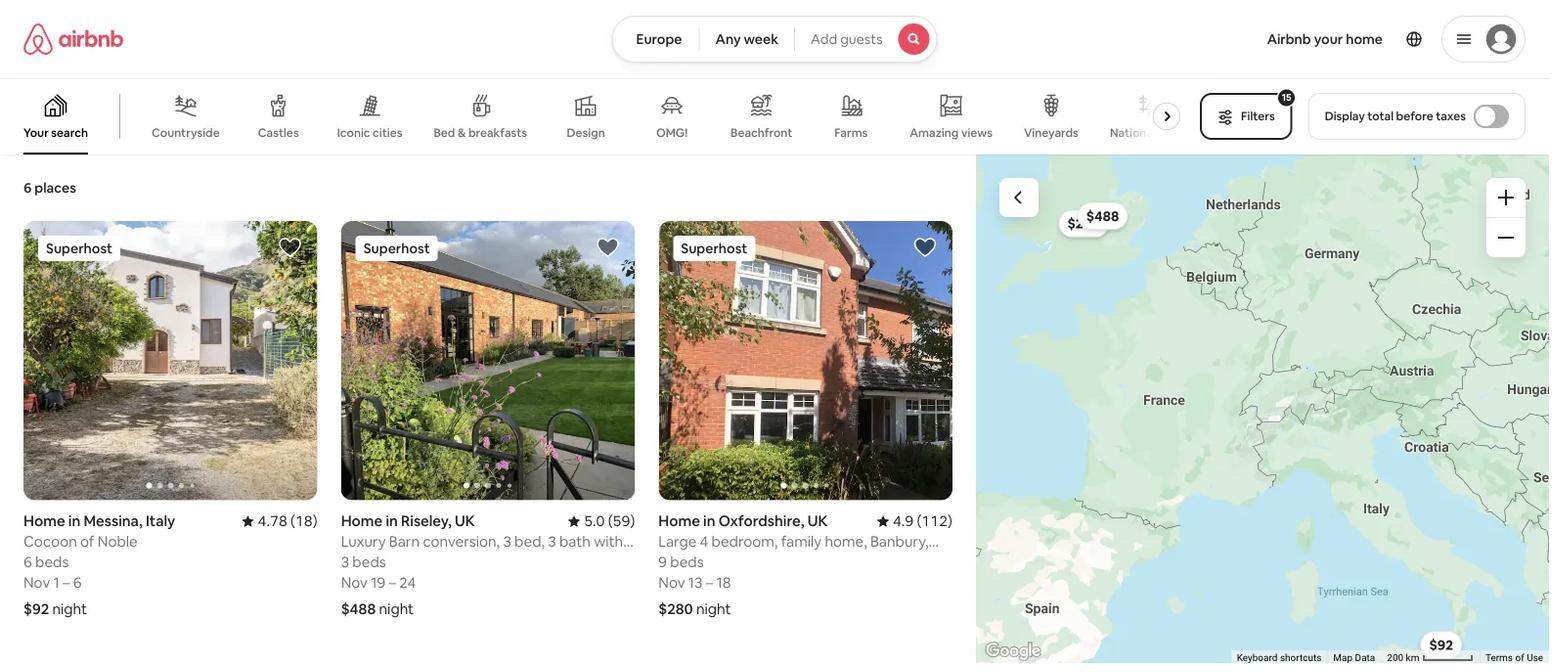 Task type: locate. For each thing, give the bounding box(es) containing it.
breakfasts
[[469, 125, 527, 140]]

nov for nov 19 – 24
[[341, 573, 368, 592]]

$280
[[1068, 215, 1100, 232], [659, 600, 693, 619]]

– inside 3 beds nov 19 – 24 $488 night
[[389, 573, 396, 592]]

in inside home in messina, italy cocoon of noble 6 beds nov 1 – 6 $92 night
[[68, 512, 80, 531]]

europe button
[[612, 16, 700, 63]]

in up cocoon
[[68, 512, 80, 531]]

home up 3
[[341, 512, 383, 531]]

1 home from the left
[[23, 512, 65, 531]]

night inside 3 beds nov 19 – 24 $488 night
[[379, 600, 414, 619]]

home inside home in messina, italy cocoon of noble 6 beds nov 1 – 6 $92 night
[[23, 512, 65, 531]]

night inside "9 beds nov 13 – 18 $280 night"
[[696, 600, 731, 619]]

map
[[1334, 652, 1353, 664]]

0 horizontal spatial home
[[23, 512, 65, 531]]

(59)
[[608, 512, 635, 531]]

display total before taxes button
[[1309, 93, 1526, 140]]

2 horizontal spatial in
[[703, 512, 716, 531]]

0 horizontal spatial in
[[68, 512, 80, 531]]

1 horizontal spatial $280
[[1068, 215, 1100, 232]]

your
[[1314, 30, 1343, 48]]

add
[[811, 30, 838, 48]]

home
[[23, 512, 65, 531], [341, 512, 383, 531], [659, 512, 700, 531]]

uk
[[455, 512, 475, 531], [808, 512, 828, 531]]

italy
[[146, 512, 175, 531]]

castles
[[258, 125, 299, 140]]

1 – from the left
[[63, 573, 70, 592]]

1 horizontal spatial home
[[341, 512, 383, 531]]

display
[[1325, 109, 1365, 124]]

$280 down 13
[[659, 600, 693, 619]]

oxfordshire,
[[719, 512, 805, 531]]

3 night from the left
[[696, 600, 731, 619]]

– inside home in messina, italy cocoon of noble 6 beds nov 1 – 6 $92 night
[[63, 573, 70, 592]]

of inside home in messina, italy cocoon of noble 6 beds nov 1 – 6 $92 night
[[80, 532, 94, 551]]

19
[[371, 573, 386, 592]]

1 horizontal spatial beds
[[353, 553, 386, 572]]

beds up 19
[[353, 553, 386, 572]]

2 beds from the left
[[353, 553, 386, 572]]

0 vertical spatial $92
[[23, 600, 49, 619]]

None search field
[[612, 16, 938, 63]]

1 vertical spatial $280
[[659, 600, 693, 619]]

$280 inside button
[[1068, 215, 1100, 232]]

18
[[717, 573, 731, 592]]

home up 9
[[659, 512, 700, 531]]

countryside
[[152, 125, 220, 140]]

nov inside 3 beds nov 19 – 24 $488 night
[[341, 573, 368, 592]]

bed
[[434, 125, 455, 140]]

of left use
[[1516, 652, 1525, 664]]

of
[[80, 532, 94, 551], [1516, 652, 1525, 664]]

night down 24 on the left of page
[[379, 600, 414, 619]]

2 home from the left
[[341, 512, 383, 531]]

6 places
[[23, 179, 76, 197]]

week
[[744, 30, 779, 48]]

beds down cocoon
[[35, 553, 69, 572]]

add to wishlist: home in messina, italy image
[[278, 236, 302, 259]]

2 horizontal spatial nov
[[659, 573, 685, 592]]

messina,
[[84, 512, 143, 531]]

airbnb your home link
[[1256, 19, 1395, 60]]

2 horizontal spatial beds
[[670, 553, 704, 572]]

data
[[1355, 652, 1376, 664]]

nov down 3
[[341, 573, 368, 592]]

beds for 3
[[353, 553, 386, 572]]

zoom out image
[[1499, 230, 1514, 246]]

home up cocoon
[[23, 512, 65, 531]]

airbnb
[[1267, 30, 1311, 48]]

6 right '1'
[[73, 573, 82, 592]]

3 in from the left
[[703, 512, 716, 531]]

$92 button
[[1421, 631, 1463, 659]]

keyboard shortcuts button
[[1237, 651, 1322, 664]]

beds inside 3 beds nov 19 – 24 $488 night
[[353, 553, 386, 572]]

3 – from the left
[[706, 573, 713, 592]]

terms
[[1486, 652, 1513, 664]]

night down 18
[[696, 600, 731, 619]]

1 vertical spatial of
[[1516, 652, 1525, 664]]

uk right riseley, on the bottom
[[455, 512, 475, 531]]

home in riseley, uk
[[341, 512, 475, 531]]

1 uk from the left
[[455, 512, 475, 531]]

4.78 (18)
[[258, 512, 318, 531]]

keyboard
[[1237, 652, 1278, 664]]

national
[[1110, 125, 1156, 140]]

nov down 9
[[659, 573, 685, 592]]

cities
[[373, 125, 402, 140]]

home for home in riseley, uk
[[341, 512, 383, 531]]

1
[[53, 573, 59, 592]]

group
[[0, 78, 1189, 155], [23, 221, 318, 500], [341, 221, 635, 500], [659, 221, 953, 500]]

none search field containing europe
[[612, 16, 938, 63]]

3 home from the left
[[659, 512, 700, 531]]

2 nov from the left
[[341, 573, 368, 592]]

– right '1'
[[63, 573, 70, 592]]

1 horizontal spatial in
[[386, 512, 398, 531]]

uk for home in oxfordshire, uk
[[808, 512, 828, 531]]

terms of use link
[[1486, 652, 1544, 664]]

omg!
[[656, 125, 688, 140]]

6 down cocoon
[[23, 553, 32, 572]]

use
[[1527, 652, 1544, 664]]

2 night from the left
[[379, 600, 414, 619]]

3 beds nov 19 – 24 $488 night
[[341, 553, 416, 619]]

6 left places
[[23, 179, 32, 197]]

home for home in messina, italy cocoon of noble 6 beds nov 1 – 6 $92 night
[[23, 512, 65, 531]]

0 horizontal spatial nov
[[23, 573, 50, 592]]

0 horizontal spatial of
[[80, 532, 94, 551]]

amazing
[[910, 125, 959, 140]]

in left 'oxfordshire,'
[[703, 512, 716, 531]]

0 horizontal spatial –
[[63, 573, 70, 592]]

0 horizontal spatial $92
[[23, 600, 49, 619]]

in
[[68, 512, 80, 531], [386, 512, 398, 531], [703, 512, 716, 531]]

0 horizontal spatial beds
[[35, 553, 69, 572]]

0 horizontal spatial night
[[52, 600, 87, 619]]

0 horizontal spatial uk
[[455, 512, 475, 531]]

views
[[961, 125, 993, 140]]

6
[[23, 179, 32, 197], [23, 553, 32, 572], [73, 573, 82, 592]]

15
[[1282, 91, 1292, 104]]

in for oxfordshire,
[[703, 512, 716, 531]]

national parks
[[1110, 125, 1189, 140]]

1 horizontal spatial $488
[[1087, 207, 1119, 225]]

$488 down 19
[[341, 600, 376, 619]]

0 horizontal spatial $280
[[659, 600, 693, 619]]

terms of use
[[1486, 652, 1544, 664]]

$92
[[23, 600, 49, 619], [1430, 636, 1454, 654]]

4.9 (112)
[[893, 512, 953, 531]]

total
[[1368, 109, 1394, 124]]

add to wishlist: home in riseley, uk image
[[596, 236, 619, 259]]

home for home in oxfordshire, uk
[[659, 512, 700, 531]]

0 vertical spatial $280
[[1068, 215, 1100, 232]]

0 vertical spatial 6
[[23, 179, 32, 197]]

$280 button
[[1059, 210, 1109, 237]]

1 horizontal spatial nov
[[341, 573, 368, 592]]

airbnb your home
[[1267, 30, 1383, 48]]

1 horizontal spatial $92
[[1430, 636, 1454, 654]]

2 horizontal spatial night
[[696, 600, 731, 619]]

2 vertical spatial 6
[[73, 573, 82, 592]]

2 horizontal spatial –
[[706, 573, 713, 592]]

1 in from the left
[[68, 512, 80, 531]]

uk right 'oxfordshire,'
[[808, 512, 828, 531]]

$92 down cocoon
[[23, 600, 49, 619]]

$488 down the national
[[1087, 207, 1119, 225]]

1 horizontal spatial night
[[379, 600, 414, 619]]

filters
[[1242, 109, 1275, 124]]

1 horizontal spatial of
[[1516, 652, 1525, 664]]

in left riseley, on the bottom
[[386, 512, 398, 531]]

5.0
[[584, 512, 605, 531]]

2 uk from the left
[[808, 512, 828, 531]]

1 night from the left
[[52, 600, 87, 619]]

– right 13
[[706, 573, 713, 592]]

$488
[[1087, 207, 1119, 225], [341, 600, 376, 619]]

nov inside "9 beds nov 13 – 18 $280 night"
[[659, 573, 685, 592]]

1 vertical spatial $488
[[341, 600, 376, 619]]

1 vertical spatial $92
[[1430, 636, 1454, 654]]

3
[[341, 553, 349, 572]]

$488 button
[[1078, 202, 1128, 230]]

$92 right km
[[1430, 636, 1454, 654]]

map data button
[[1334, 651, 1376, 664]]

beds
[[35, 553, 69, 572], [353, 553, 386, 572], [670, 553, 704, 572]]

9
[[659, 553, 667, 572]]

4.78 out of 5 average rating,  18 reviews image
[[242, 512, 318, 531]]

nov left '1'
[[23, 573, 50, 592]]

home in oxfordshire, uk
[[659, 512, 828, 531]]

beds inside "9 beds nov 13 – 18 $280 night"
[[670, 553, 704, 572]]

group for home in oxfordshire, uk
[[659, 221, 953, 500]]

3 nov from the left
[[659, 573, 685, 592]]

beds up 13
[[670, 553, 704, 572]]

1 beds from the left
[[35, 553, 69, 572]]

– right 19
[[389, 573, 396, 592]]

night for $280
[[696, 600, 731, 619]]

of left noble
[[80, 532, 94, 551]]

1 horizontal spatial –
[[389, 573, 396, 592]]

0 vertical spatial of
[[80, 532, 94, 551]]

2 in from the left
[[386, 512, 398, 531]]

amazing views
[[910, 125, 993, 140]]

night
[[52, 600, 87, 619], [379, 600, 414, 619], [696, 600, 731, 619]]

2 horizontal spatial home
[[659, 512, 700, 531]]

google map
showing 3 stays. region
[[976, 155, 1550, 664]]

2 – from the left
[[389, 573, 396, 592]]

0 horizontal spatial $488
[[341, 600, 376, 619]]

4.9
[[893, 512, 914, 531]]

home
[[1346, 30, 1383, 48]]

1 nov from the left
[[23, 573, 50, 592]]

keyboard shortcuts
[[1237, 652, 1322, 664]]

(112)
[[917, 512, 953, 531]]

km
[[1406, 652, 1420, 664]]

1 horizontal spatial uk
[[808, 512, 828, 531]]

night down '1'
[[52, 600, 87, 619]]

0 vertical spatial $488
[[1087, 207, 1119, 225]]

3 beds from the left
[[670, 553, 704, 572]]

– inside "9 beds nov 13 – 18 $280 night"
[[706, 573, 713, 592]]

–
[[63, 573, 70, 592], [389, 573, 396, 592], [706, 573, 713, 592]]

$280 down vineyards
[[1068, 215, 1100, 232]]

any week button
[[699, 16, 795, 63]]

200 km
[[1387, 652, 1422, 664]]



Task type: vqa. For each thing, say whether or not it's contained in the screenshot.
to
no



Task type: describe. For each thing, give the bounding box(es) containing it.
filters button
[[1200, 93, 1293, 140]]

24
[[399, 573, 416, 592]]

group for home in riseley, uk
[[341, 221, 635, 500]]

200 km button
[[1381, 651, 1480, 664]]

before
[[1397, 109, 1434, 124]]

home in messina, italy cocoon of noble 6 beds nov 1 – 6 $92 night
[[23, 512, 175, 619]]

add to wishlist: home in oxfordshire, uk image
[[914, 236, 937, 259]]

places
[[35, 179, 76, 197]]

shortcuts
[[1280, 652, 1322, 664]]

profile element
[[961, 0, 1526, 78]]

bed & breakfasts
[[434, 125, 527, 140]]

group for home in messina, italy
[[23, 221, 318, 500]]

taxes
[[1436, 109, 1466, 124]]

add guests
[[811, 30, 883, 48]]

9 beds nov 13 – 18 $280 night
[[659, 553, 731, 619]]

$92 inside home in messina, italy cocoon of noble 6 beds nov 1 – 6 $92 night
[[23, 600, 49, 619]]

google image
[[981, 639, 1046, 664]]

5.0 (59)
[[584, 512, 635, 531]]

add guests button
[[794, 16, 938, 63]]

vineyards
[[1024, 125, 1079, 140]]

beds for 9
[[670, 553, 704, 572]]

$488 inside button
[[1087, 207, 1119, 225]]

uk for home in riseley, uk
[[455, 512, 475, 531]]

– for nov 19 – 24
[[389, 573, 396, 592]]

$280 inside "9 beds nov 13 – 18 $280 night"
[[659, 600, 693, 619]]

cocoon
[[23, 532, 77, 551]]

1 vertical spatial 6
[[23, 553, 32, 572]]

13
[[689, 573, 703, 592]]

&
[[458, 125, 466, 140]]

$488 inside 3 beds nov 19 – 24 $488 night
[[341, 600, 376, 619]]

4.78
[[258, 512, 287, 531]]

nov for nov 13 – 18
[[659, 573, 685, 592]]

farms
[[835, 125, 868, 140]]

any
[[716, 30, 741, 48]]

your search
[[23, 125, 88, 140]]

parks
[[1159, 125, 1189, 140]]

beachfront
[[731, 125, 793, 140]]

group containing iconic cities
[[0, 78, 1189, 155]]

zoom in image
[[1499, 190, 1514, 205]]

iconic cities
[[337, 125, 402, 140]]

iconic
[[337, 125, 370, 140]]

search
[[51, 125, 88, 140]]

guests
[[841, 30, 883, 48]]

riseley,
[[401, 512, 452, 531]]

europe
[[636, 30, 682, 48]]

5.0 out of 5 average rating,  59 reviews image
[[569, 512, 635, 531]]

4.9 out of 5 average rating,  112 reviews image
[[877, 512, 953, 531]]

200
[[1387, 652, 1404, 664]]

your
[[23, 125, 49, 140]]

design
[[567, 125, 605, 140]]

in for riseley,
[[386, 512, 398, 531]]

nov inside home in messina, italy cocoon of noble 6 beds nov 1 – 6 $92 night
[[23, 573, 50, 592]]

any week
[[716, 30, 779, 48]]

map data
[[1334, 652, 1376, 664]]

in for messina,
[[68, 512, 80, 531]]

– for nov 13 – 18
[[706, 573, 713, 592]]

display total before taxes
[[1325, 109, 1466, 124]]

(18)
[[291, 512, 318, 531]]

$92 inside $92 "button"
[[1430, 636, 1454, 654]]

night inside home in messina, italy cocoon of noble 6 beds nov 1 – 6 $92 night
[[52, 600, 87, 619]]

noble
[[98, 532, 138, 551]]

night for $488
[[379, 600, 414, 619]]

beds inside home in messina, italy cocoon of noble 6 beds nov 1 – 6 $92 night
[[35, 553, 69, 572]]



